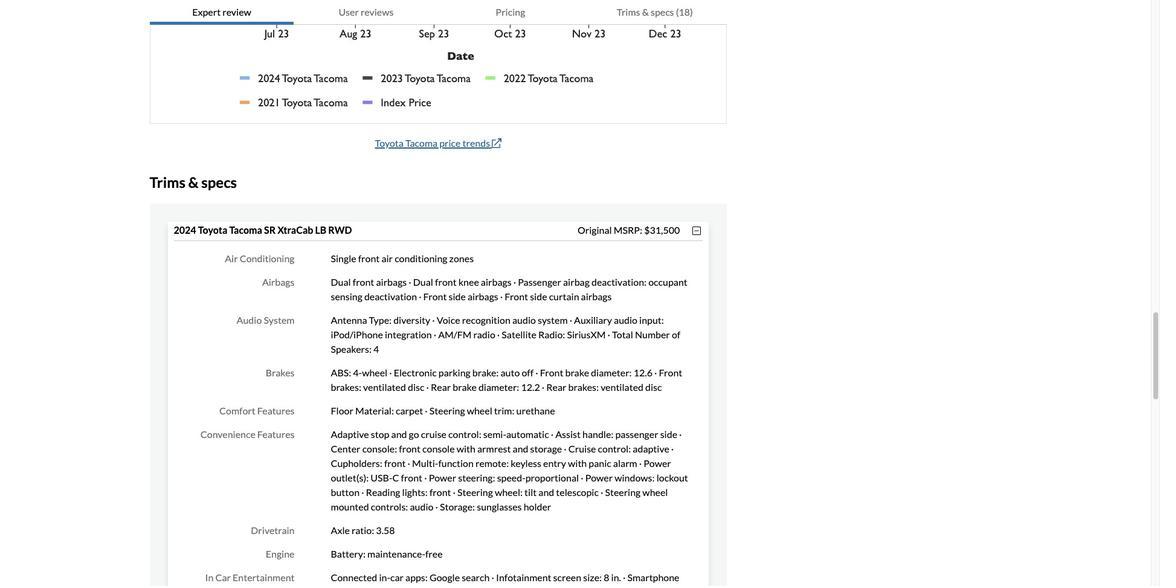 Task type: describe. For each thing, give the bounding box(es) containing it.
curtain
[[549, 290, 579, 302]]

antenna type: diversity · voice recognition audio system · auxiliary audio input: ipod/iphone integration · am/fm radio · satellite radio: siriusxm · total number of speakers: 4
[[331, 314, 680, 354]]

pricing tab
[[438, 0, 583, 25]]

0 vertical spatial tacoma
[[405, 137, 438, 148]]

user reviews tab
[[294, 0, 438, 25]]

comfort features
[[219, 405, 295, 416]]

1 horizontal spatial audio
[[512, 314, 536, 325]]

assist
[[555, 428, 581, 440]]

external link image
[[492, 138, 502, 148]]

integration:
[[331, 586, 380, 586]]

(18)
[[676, 6, 693, 18]]

in
[[205, 571, 214, 583]]

· up the "recognition"
[[500, 290, 503, 302]]

wheel inside adaptive stop and go cruise control: semi-automatic · assist handle: passenger side · center console: front console with armrest and storage · cruise control: adaptive · cupholders: front · multi-function remote: keyless entry with panic alarm · power outlet(s): usb-c front · power steering: speed-proportional · power windows: lockout button · reading lights: front · steering wheel: tilt and telescopic · steering wheel mounted controls: audio · storage: sunglasses holder
[[642, 486, 668, 498]]

integration
[[385, 328, 432, 340]]

panic
[[589, 457, 611, 469]]

carpet
[[396, 405, 423, 416]]

trims for trims & specs (18)
[[617, 6, 640, 18]]

passenger
[[518, 276, 561, 287]]

user reviews
[[339, 6, 394, 18]]

trim:
[[494, 405, 514, 416]]

xtracab
[[277, 224, 313, 235]]

· down assist
[[564, 443, 567, 454]]

2 rear from the left
[[546, 381, 566, 392]]

msrp:
[[614, 224, 642, 236]]

drivetrain
[[251, 524, 295, 536]]

0 horizontal spatial brake
[[453, 381, 477, 392]]

car
[[390, 571, 404, 583]]

recognition
[[462, 314, 510, 325]]

1 vertical spatial toyota
[[198, 224, 227, 235]]

· down electronic at left
[[426, 381, 429, 392]]

storage
[[530, 443, 562, 454]]

wireless
[[382, 586, 417, 586]]

infotainment
[[496, 571, 551, 583]]

android
[[419, 586, 453, 586]]

front right the 12.6
[[659, 367, 682, 378]]

remote:
[[476, 457, 509, 469]]

airbags up deactivation
[[376, 276, 407, 287]]

material:
[[355, 405, 394, 416]]

usb-
[[371, 472, 392, 483]]

telescopic
[[556, 486, 599, 498]]

dual front airbags · dual front knee airbags · passenger airbag deactivation: occupant sensing deactivation · front side airbags · front side curtain airbags
[[331, 276, 687, 302]]

automatic
[[506, 428, 549, 440]]

air conditioning
[[225, 252, 295, 264]]

· up storage: at the left of page
[[453, 486, 456, 498]]

maintenance-
[[367, 548, 425, 559]]

electronic
[[394, 367, 437, 378]]

· right search
[[492, 571, 494, 583]]

wheel inside abs: 4-wheel · electronic parking brake: auto off · front brake diameter: 12.6 · front brakes: ventilated disc · rear brake diameter: 12.2 · rear brakes: ventilated disc
[[362, 367, 387, 378]]

2 disc from the left
[[645, 381, 662, 392]]

2024 toyota tacoma sr xtracab lb rwd
[[174, 224, 352, 235]]

auto
[[501, 367, 520, 378]]

1 horizontal spatial power
[[585, 472, 613, 483]]

· right off
[[535, 367, 538, 378]]

brake:
[[472, 367, 499, 378]]

system
[[538, 314, 568, 325]]

comfort
[[219, 405, 255, 416]]

semi-
[[483, 428, 506, 440]]

go
[[409, 428, 419, 440]]

3.58
[[376, 524, 395, 536]]

tilt
[[525, 486, 537, 498]]

minus square image
[[691, 226, 703, 235]]

& for trims & specs (18)
[[642, 6, 649, 18]]

rwd
[[328, 224, 352, 235]]

1 disc from the left
[[408, 381, 424, 392]]

· left storage: at the left of page
[[435, 501, 438, 512]]

function
[[438, 457, 474, 469]]

front down passenger
[[505, 290, 528, 302]]

1 horizontal spatial and
[[513, 443, 528, 454]]

button
[[331, 486, 360, 498]]

· right the 12.6
[[654, 367, 657, 378]]

steering down windows:
[[605, 486, 641, 498]]

diversity
[[393, 314, 430, 325]]

cruise
[[568, 443, 596, 454]]

airbags right 'knee'
[[481, 276, 512, 287]]

· left multi-
[[408, 457, 410, 469]]

& for trims & specs
[[188, 174, 199, 191]]

1 horizontal spatial side
[[530, 290, 547, 302]]

0 vertical spatial diameter:
[[591, 367, 632, 378]]

trims for trims & specs
[[150, 174, 185, 191]]

holder
[[524, 501, 551, 512]]

toyota tacoma price trends link
[[375, 137, 502, 148]]

adaptive stop and go cruise control: semi-automatic · assist handle: passenger side · center console: front console with armrest and storage · cruise control: adaptive · cupholders: front · multi-function remote: keyless entry with panic alarm · power outlet(s): usb-c front · power steering: speed-proportional · power windows: lockout button · reading lights: front · steering wheel: tilt and telescopic · steering wheel mounted controls: audio · storage: sunglasses holder
[[331, 428, 688, 512]]

front right off
[[540, 367, 563, 378]]

0 horizontal spatial side
[[449, 290, 466, 302]]

speed-
[[497, 472, 525, 483]]

· up storage
[[551, 428, 554, 440]]

lb
[[315, 224, 326, 235]]

multi-
[[412, 457, 438, 469]]

trims & specs (18)
[[617, 6, 693, 18]]

1 vertical spatial control:
[[598, 443, 631, 454]]

· right radio
[[497, 328, 500, 340]]

front down the go
[[399, 443, 420, 454]]

floor material: carpet · steering wheel trim: urethane
[[331, 405, 555, 416]]

· right telescopic
[[601, 486, 603, 498]]

· right alarm
[[639, 457, 642, 469]]

air
[[225, 252, 238, 264]]

am/fm
[[438, 328, 472, 340]]

front up lights:
[[401, 472, 422, 483]]

car
[[215, 571, 231, 583]]

expert
[[192, 6, 221, 18]]

0 horizontal spatial diameter:
[[478, 381, 519, 392]]

controls:
[[371, 501, 408, 512]]

2 vertical spatial and
[[539, 486, 554, 498]]

trims & specs
[[150, 174, 237, 191]]

0 horizontal spatial power
[[429, 472, 456, 483]]

search
[[462, 571, 490, 583]]

tab list containing expert review
[[150, 0, 727, 25]]

smartphone
[[627, 571, 679, 583]]

abs:
[[331, 367, 351, 378]]

deactivation:
[[592, 276, 647, 287]]

free
[[425, 548, 443, 559]]

2 dual from the left
[[413, 276, 433, 287]]

convenience features
[[200, 428, 295, 440]]

knee
[[458, 276, 479, 287]]

front left air at the left top
[[358, 252, 380, 264]]

input:
[[639, 314, 664, 325]]

abs: 4-wheel · electronic parking brake: auto off · front brake diameter: 12.6 · front brakes: ventilated disc · rear brake diameter: 12.2 · rear brakes: ventilated disc
[[331, 367, 682, 392]]

· right passenger
[[679, 428, 682, 440]]

antenna
[[331, 314, 367, 325]]

0 vertical spatial brake
[[565, 367, 589, 378]]

adaptive
[[633, 443, 669, 454]]

specs for trims & specs
[[201, 174, 237, 191]]

sr
[[264, 224, 276, 235]]

connected
[[331, 571, 377, 583]]

lights:
[[402, 486, 428, 498]]

zones
[[449, 252, 474, 264]]

1 horizontal spatial with
[[568, 457, 587, 469]]

steering down steering: on the left bottom
[[457, 486, 493, 498]]

satellite
[[502, 328, 536, 340]]

airbags
[[262, 276, 295, 287]]

cruise
[[421, 428, 446, 440]]

handle:
[[582, 428, 614, 440]]

· right system
[[570, 314, 572, 325]]

trims & specs (18) tab
[[583, 0, 727, 25]]

front up c
[[384, 457, 406, 469]]

front up sensing
[[353, 276, 374, 287]]

· right the button
[[361, 486, 364, 498]]



Task type: locate. For each thing, give the bounding box(es) containing it.
1 vertical spatial brake
[[453, 381, 477, 392]]

single
[[331, 252, 356, 264]]

0 vertical spatial toyota
[[375, 137, 404, 148]]

control: left the semi-
[[448, 428, 481, 440]]

disc
[[408, 381, 424, 392], [645, 381, 662, 392]]

1 horizontal spatial disc
[[645, 381, 662, 392]]

features for comfort features
[[257, 405, 295, 416]]

· left passenger
[[513, 276, 516, 287]]

0 horizontal spatial and
[[391, 428, 407, 440]]

type:
[[369, 314, 392, 325]]

features for convenience features
[[257, 428, 295, 440]]

0 vertical spatial features
[[257, 405, 295, 416]]

brake
[[565, 367, 589, 378], [453, 381, 477, 392]]

0 horizontal spatial audio
[[410, 501, 433, 512]]

· right 'carpet'
[[425, 405, 428, 416]]

deactivation
[[364, 290, 417, 302]]

side up adaptive
[[660, 428, 677, 440]]

0 horizontal spatial disc
[[408, 381, 424, 392]]

· right 12.2
[[542, 381, 545, 392]]

audio up satellite
[[512, 314, 536, 325]]

system
[[264, 314, 295, 325]]

size:
[[583, 571, 602, 583]]

0 horizontal spatial toyota
[[198, 224, 227, 235]]

· left the "total"
[[608, 328, 610, 340]]

2 horizontal spatial and
[[539, 486, 554, 498]]

0 horizontal spatial trims
[[150, 174, 185, 191]]

power down panic
[[585, 472, 613, 483]]

4
[[373, 343, 379, 354]]

1 vertical spatial features
[[257, 428, 295, 440]]

trends
[[463, 137, 490, 148]]

1 horizontal spatial specs
[[651, 6, 674, 18]]

0 vertical spatial trims
[[617, 6, 640, 18]]

wheel down lockout
[[642, 486, 668, 498]]

tacoma left sr
[[229, 224, 262, 235]]

· left am/fm
[[434, 328, 436, 340]]

and
[[391, 428, 407, 440], [513, 443, 528, 454], [539, 486, 554, 498]]

c
[[392, 472, 399, 483]]

dual down conditioning on the top of the page
[[413, 276, 433, 287]]

wheel:
[[495, 486, 523, 498]]

rear right 12.2
[[546, 381, 566, 392]]

battery: maintenance-free
[[331, 548, 443, 559]]

airbags down 'knee'
[[468, 290, 498, 302]]

tab list
[[150, 0, 727, 25]]

diameter: left the 12.6
[[591, 367, 632, 378]]

· right 'in.'
[[623, 571, 626, 583]]

trims up the 2024
[[150, 174, 185, 191]]

floor
[[331, 405, 353, 416]]

0 horizontal spatial tacoma
[[229, 224, 262, 235]]

expert review tab
[[150, 0, 294, 25]]

2 vertical spatial wheel
[[642, 486, 668, 498]]

0 vertical spatial and
[[391, 428, 407, 440]]

airbags up auxiliary
[[581, 290, 612, 302]]

0 vertical spatial specs
[[651, 6, 674, 18]]

1 horizontal spatial wheel
[[467, 405, 492, 416]]

1 horizontal spatial diameter:
[[591, 367, 632, 378]]

ventilated up 'material:'
[[363, 381, 406, 392]]

brake down siriusxm
[[565, 367, 589, 378]]

0 vertical spatial &
[[642, 6, 649, 18]]

specs inside "tab"
[[651, 6, 674, 18]]

· up telescopic
[[581, 472, 583, 483]]

1 vertical spatial diameter:
[[478, 381, 519, 392]]

0 horizontal spatial &
[[188, 174, 199, 191]]

0 horizontal spatial control:
[[448, 428, 481, 440]]

conditioning
[[240, 252, 295, 264]]

1 horizontal spatial dual
[[413, 276, 433, 287]]

ipod/iphone
[[331, 328, 383, 340]]

ventilated down the 12.6
[[601, 381, 643, 392]]

· up diversity
[[419, 290, 421, 302]]

mounted
[[331, 501, 369, 512]]

1 horizontal spatial brakes:
[[568, 381, 599, 392]]

proportional
[[525, 472, 579, 483]]

apps:
[[405, 571, 428, 583]]

reading
[[366, 486, 400, 498]]

brakes:
[[331, 381, 361, 392], [568, 381, 599, 392]]

power
[[644, 457, 671, 469], [429, 472, 456, 483], [585, 472, 613, 483]]

2 horizontal spatial power
[[644, 457, 671, 469]]

tacoma
[[405, 137, 438, 148], [229, 224, 262, 235]]

brake down parking
[[453, 381, 477, 392]]

google
[[430, 571, 460, 583]]

0 vertical spatial wheel
[[362, 367, 387, 378]]

0 vertical spatial with
[[457, 443, 475, 454]]

2 features from the top
[[257, 428, 295, 440]]

control:
[[448, 428, 481, 440], [598, 443, 631, 454]]

1 horizontal spatial brake
[[565, 367, 589, 378]]

battery:
[[331, 548, 366, 559]]

airbag
[[563, 276, 590, 287]]

brakes: up handle:
[[568, 381, 599, 392]]

steering up cruise
[[429, 405, 465, 416]]

dual up sensing
[[331, 276, 351, 287]]

screen
[[553, 571, 581, 583]]

rear
[[431, 381, 451, 392], [546, 381, 566, 392]]

total
[[612, 328, 633, 340]]

2 horizontal spatial audio
[[614, 314, 637, 325]]

12.6
[[634, 367, 653, 378]]

side down passenger
[[530, 290, 547, 302]]

in car entertainment
[[205, 571, 295, 583]]

armrest
[[477, 443, 511, 454]]

of
[[672, 328, 680, 340]]

1 ventilated from the left
[[363, 381, 406, 392]]

0 horizontal spatial dual
[[331, 276, 351, 287]]

ratio:
[[352, 524, 374, 536]]

outlet(s):
[[331, 472, 369, 483]]

1 horizontal spatial control:
[[598, 443, 631, 454]]

· left voice
[[432, 314, 435, 325]]

1 vertical spatial &
[[188, 174, 199, 191]]

trims left the (18)
[[617, 6, 640, 18]]

2 brakes: from the left
[[568, 381, 599, 392]]

with up function
[[457, 443, 475, 454]]

console:
[[362, 443, 397, 454]]

cupholders:
[[331, 457, 382, 469]]

control: up alarm
[[598, 443, 631, 454]]

and up 'keyless'
[[513, 443, 528, 454]]

1 brakes: from the left
[[331, 381, 361, 392]]

conditioning
[[395, 252, 447, 264]]

wheel left "trim:"
[[467, 405, 492, 416]]

· right adaptive
[[671, 443, 674, 454]]

specs
[[651, 6, 674, 18], [201, 174, 237, 191]]

1 vertical spatial specs
[[201, 174, 237, 191]]

front up storage: at the left of page
[[430, 486, 451, 498]]

power down adaptive
[[644, 457, 671, 469]]

features down 'comfort features'
[[257, 428, 295, 440]]

price
[[439, 137, 461, 148]]

front up voice
[[423, 290, 447, 302]]

alarm
[[613, 457, 637, 469]]

2 horizontal spatial side
[[660, 428, 677, 440]]

1 horizontal spatial tacoma
[[405, 137, 438, 148]]

· down multi-
[[424, 472, 427, 483]]

disc down the 12.6
[[645, 381, 662, 392]]

front
[[423, 290, 447, 302], [505, 290, 528, 302], [540, 367, 563, 378], [659, 367, 682, 378]]

radio:
[[538, 328, 565, 340]]

and down proportional
[[539, 486, 554, 498]]

side down 'knee'
[[449, 290, 466, 302]]

1 horizontal spatial &
[[642, 6, 649, 18]]

0 horizontal spatial rear
[[431, 381, 451, 392]]

toyota
[[375, 137, 404, 148], [198, 224, 227, 235]]

1 vertical spatial wheel
[[467, 405, 492, 416]]

1 vertical spatial and
[[513, 443, 528, 454]]

keyless
[[511, 457, 541, 469]]

review
[[222, 6, 251, 18]]

1 rear from the left
[[431, 381, 451, 392]]

lockout
[[657, 472, 688, 483]]

speakers:
[[331, 343, 372, 354]]

& up the 2024
[[188, 174, 199, 191]]

0 horizontal spatial with
[[457, 443, 475, 454]]

1 vertical spatial with
[[568, 457, 587, 469]]

parking
[[439, 367, 471, 378]]

power down function
[[429, 472, 456, 483]]

front left 'knee'
[[435, 276, 457, 287]]

0 horizontal spatial ventilated
[[363, 381, 406, 392]]

diameter: down auto
[[478, 381, 519, 392]]

storage:
[[440, 501, 475, 512]]

user
[[339, 6, 359, 18]]

toyota tacoma price trends
[[375, 137, 490, 148]]

brakes: down abs:
[[331, 381, 361, 392]]

single front air conditioning zones
[[331, 252, 474, 264]]

1 vertical spatial tacoma
[[229, 224, 262, 235]]

1 horizontal spatial trims
[[617, 6, 640, 18]]

with down cruise
[[568, 457, 587, 469]]

tacoma left price
[[405, 137, 438, 148]]

audio down lights:
[[410, 501, 433, 512]]

1 features from the top
[[257, 405, 295, 416]]

1 horizontal spatial ventilated
[[601, 381, 643, 392]]

· up deactivation
[[409, 276, 411, 287]]

0 horizontal spatial brakes:
[[331, 381, 361, 392]]

radio
[[473, 328, 495, 340]]

connected in-car apps: google search · infotainment screen size: 8 in. · smartphone integration: wireless android auto
[[331, 571, 679, 586]]

1 dual from the left
[[331, 276, 351, 287]]

& left the (18)
[[642, 6, 649, 18]]

0 vertical spatial control:
[[448, 428, 481, 440]]

· left electronic at left
[[389, 367, 392, 378]]

features up convenience features
[[257, 405, 295, 416]]

0 horizontal spatial specs
[[201, 174, 237, 191]]

in.
[[611, 571, 621, 583]]

audio
[[512, 314, 536, 325], [614, 314, 637, 325], [410, 501, 433, 512]]

&
[[642, 6, 649, 18], [188, 174, 199, 191]]

audio
[[237, 314, 262, 325]]

2 ventilated from the left
[[601, 381, 643, 392]]

trims inside "tab"
[[617, 6, 640, 18]]

0 horizontal spatial wheel
[[362, 367, 387, 378]]

1 horizontal spatial rear
[[546, 381, 566, 392]]

axle
[[331, 524, 350, 536]]

audio inside adaptive stop and go cruise control: semi-automatic · assist handle: passenger side · center console: front console with armrest and storage · cruise control: adaptive · cupholders: front · multi-function remote: keyless entry with panic alarm · power outlet(s): usb-c front · power steering: speed-proportional · power windows: lockout button · reading lights: front · steering wheel: tilt and telescopic · steering wheel mounted controls: audio · storage: sunglasses holder
[[410, 501, 433, 512]]

& inside "tab"
[[642, 6, 649, 18]]

1 horizontal spatial toyota
[[375, 137, 404, 148]]

8
[[604, 571, 609, 583]]

and left the go
[[391, 428, 407, 440]]

4-
[[353, 367, 362, 378]]

wheel down 4
[[362, 367, 387, 378]]

1 vertical spatial trims
[[150, 174, 185, 191]]

disc down electronic at left
[[408, 381, 424, 392]]

2 horizontal spatial wheel
[[642, 486, 668, 498]]

ventilated
[[363, 381, 406, 392], [601, 381, 643, 392]]

audio up the "total"
[[614, 314, 637, 325]]

in-
[[379, 571, 390, 583]]

axle ratio: 3.58
[[331, 524, 395, 536]]

side inside adaptive stop and go cruise control: semi-automatic · assist handle: passenger side · center console: front console with armrest and storage · cruise control: adaptive · cupholders: front · multi-function remote: keyless entry with panic alarm · power outlet(s): usb-c front · power steering: speed-proportional · power windows: lockout button · reading lights: front · steering wheel: tilt and telescopic · steering wheel mounted controls: audio · storage: sunglasses holder
[[660, 428, 677, 440]]

rear down parking
[[431, 381, 451, 392]]

specs for trims & specs (18)
[[651, 6, 674, 18]]



Task type: vqa. For each thing, say whether or not it's contained in the screenshot.
The world has changed drastically since Mini's car first roamed the streets, and the storied British automaker has had to adapt. After it
no



